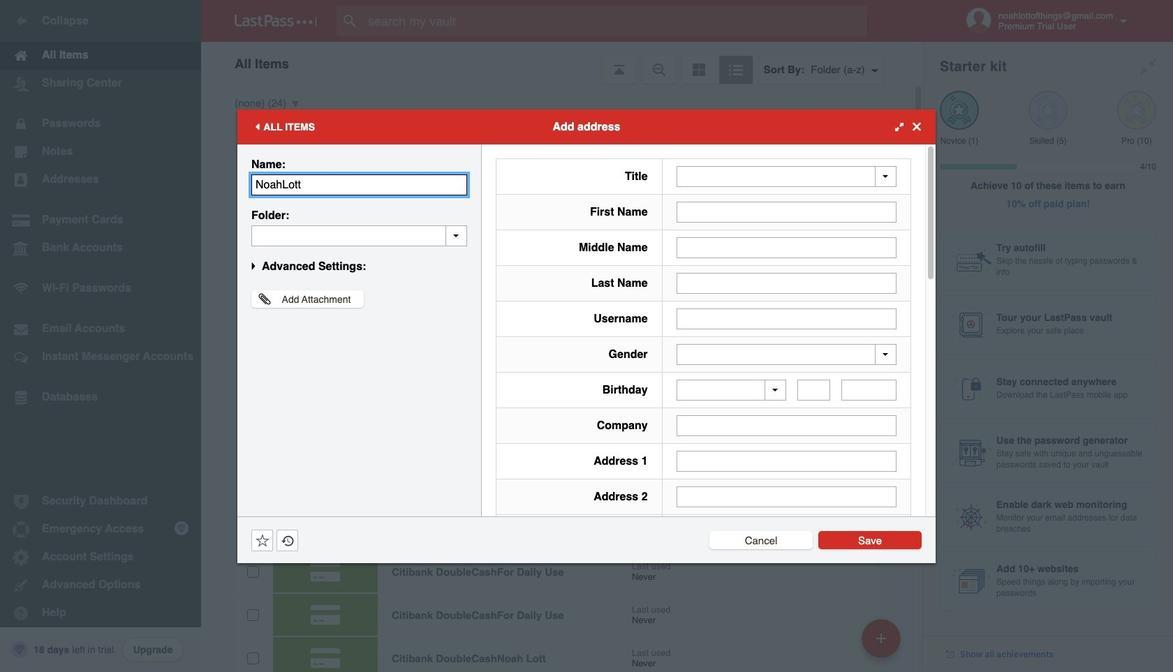 Task type: locate. For each thing, give the bounding box(es) containing it.
new item navigation
[[857, 615, 909, 673]]

Search search field
[[337, 6, 895, 36]]

vault options navigation
[[201, 42, 923, 84]]

dialog
[[237, 109, 936, 673]]

None text field
[[251, 174, 467, 195], [676, 308, 897, 329], [251, 174, 467, 195], [676, 308, 897, 329]]

None text field
[[676, 201, 897, 222], [251, 225, 467, 246], [676, 237, 897, 258], [676, 273, 897, 294], [798, 380, 831, 401], [842, 380, 897, 401], [676, 416, 897, 437], [676, 451, 897, 472], [676, 487, 897, 508], [676, 201, 897, 222], [251, 225, 467, 246], [676, 237, 897, 258], [676, 273, 897, 294], [798, 380, 831, 401], [842, 380, 897, 401], [676, 416, 897, 437], [676, 451, 897, 472], [676, 487, 897, 508]]



Task type: describe. For each thing, give the bounding box(es) containing it.
search my vault text field
[[337, 6, 895, 36]]

main navigation navigation
[[0, 0, 201, 673]]

new item image
[[877, 634, 886, 644]]

lastpass image
[[235, 15, 317, 27]]



Task type: vqa. For each thing, say whether or not it's contained in the screenshot.
New item element
no



